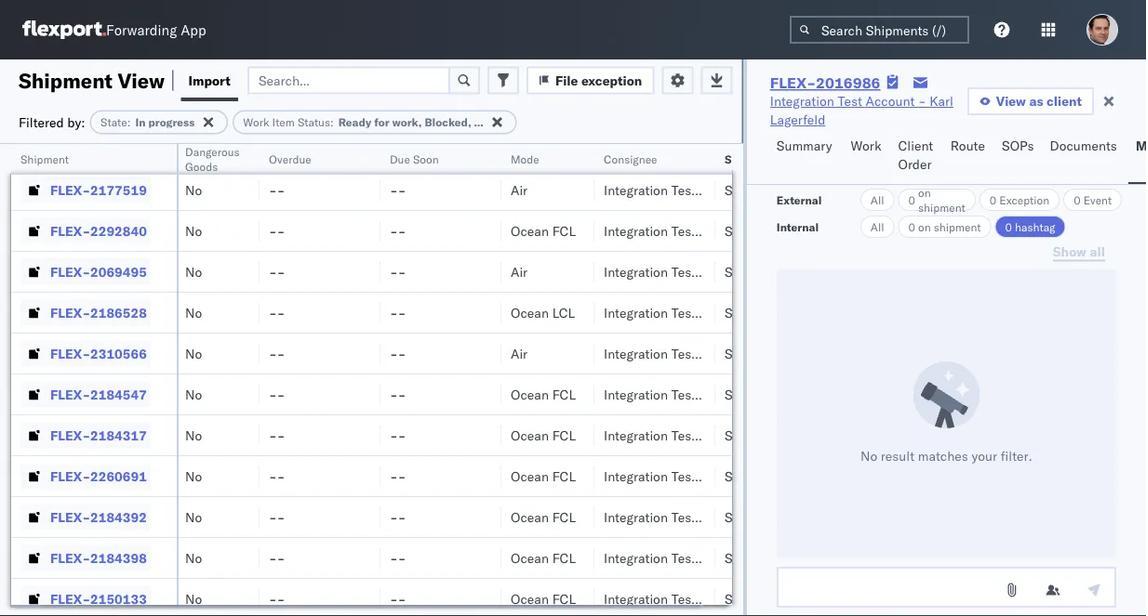 Task type: vqa. For each thing, say whether or not it's contained in the screenshot.


Task type: describe. For each thing, give the bounding box(es) containing it.
0 hashtag
[[1005, 220, 1055, 234]]

ocean fcl for flex-2184392
[[511, 509, 576, 526]]

integration test account - on ag
[[604, 591, 804, 607]]

forwarding
[[106, 21, 177, 39]]

2184398
[[90, 550, 147, 567]]

work for work item status : ready for work, blocked, in progress
[[243, 115, 269, 129]]

on for 0 exception
[[918, 186, 931, 200]]

no for flex-2177519
[[185, 182, 202, 198]]

thailand for 2184317
[[787, 427, 839, 444]]

singapore
[[787, 509, 847, 526]]

flex- for 2260691
[[50, 468, 90, 485]]

flex- for 2184392
[[50, 509, 90, 526]]

swarovski for flex-2184398
[[725, 550, 784, 567]]

goods
[[185, 160, 218, 173]]

shipment for 0 exception
[[918, 200, 965, 214]]

karl
[[930, 93, 953, 109]]

status
[[298, 115, 330, 129]]

ocean fcl for flex-2260691
[[511, 468, 576, 485]]

shipment for shipment view
[[19, 67, 113, 93]]

2310566
[[90, 346, 147, 362]]

client
[[898, 138, 933, 154]]

fcl for flex-2260691
[[552, 468, 576, 485]]

test for flex-2184317
[[842, 427, 867, 444]]

no for flex-2184547
[[185, 387, 202, 403]]

flex-2150133
[[50, 591, 147, 607]]

client order
[[898, 138, 933, 173]]

0 horizontal spatial view
[[118, 67, 165, 93]]

flexport. image
[[22, 20, 106, 39]]

lagerfeld
[[770, 112, 826, 128]]

resize handle column header for consignee
[[693, 144, 715, 617]]

no for flex-2186528
[[185, 305, 202, 321]]

2150133
[[90, 591, 147, 607]]

shipper name
[[725, 152, 800, 166]]

no for flex-2177375
[[185, 141, 202, 157]]

fcl for flex-2184398
[[552, 550, 576, 567]]

mode
[[511, 152, 539, 166]]

thailand for 2260691
[[787, 468, 839, 485]]

swarovski thailand test for 2177375
[[725, 141, 867, 157]]

swarovski thailand test for 2292840
[[725, 223, 867, 239]]

dangerous
[[185, 145, 240, 159]]

work button
[[843, 129, 891, 184]]

Search... text field
[[247, 67, 450, 94]]

flex-2177375
[[50, 141, 147, 157]]

test for flex-2177375
[[842, 141, 867, 157]]

flex- for 2016986
[[770, 73, 816, 92]]

flex-2184317 button
[[20, 423, 151, 449]]

resize handle column header for dangerous goods
[[237, 144, 260, 617]]

due soon
[[390, 152, 439, 166]]

swarovski for flex-2177519
[[725, 182, 784, 198]]

external
[[777, 193, 822, 207]]

no result matches your filter.
[[860, 448, 1032, 465]]

integration test account - karl lagerfeld
[[770, 93, 953, 128]]

exception
[[999, 193, 1049, 207]]

integration for integration test account - karl lagerfeld
[[770, 93, 834, 109]]

for
[[374, 115, 389, 129]]

flex-2069495
[[50, 264, 147, 280]]

flex- for 2069495
[[50, 264, 90, 280]]

blocked,
[[425, 115, 471, 129]]

ocean for 2292840
[[511, 223, 549, 239]]

work,
[[392, 115, 422, 129]]

swarovski for flex-2310566
[[725, 346, 784, 362]]

shipment view
[[19, 67, 165, 93]]

client order button
[[891, 129, 943, 184]]

flex- for 2150133
[[50, 591, 90, 607]]

test for flex-2186528
[[842, 305, 867, 321]]

thailand for 2069495
[[787, 264, 839, 280]]

ocean fcl for flex-2184398
[[511, 550, 576, 567]]

documents
[[1050, 138, 1117, 154]]

swarovski for flex-2186528
[[725, 305, 784, 321]]

swarovski thailand test for 2177519
[[725, 182, 867, 198]]

1 in from the left
[[135, 115, 146, 129]]

file
[[555, 72, 578, 88]]

2292840
[[90, 223, 147, 239]]

soon
[[413, 152, 439, 166]]

thailand for 2292840
[[787, 223, 839, 239]]

all button for external
[[860, 189, 894, 211]]

due
[[390, 152, 410, 166]]

sops
[[1002, 138, 1034, 154]]

2069495
[[90, 264, 147, 280]]

test for flex-2260691
[[842, 468, 867, 485]]

swarovski thailand test for 2260691
[[725, 468, 867, 485]]

fcl for flex-2150133
[[552, 591, 576, 607]]

test for flex-2177519
[[842, 182, 867, 198]]

account for karl
[[866, 93, 915, 109]]

0 event
[[1074, 193, 1112, 207]]

all for internal
[[871, 220, 884, 234]]

forwarding app link
[[22, 20, 206, 39]]

ocean for 2184547
[[511, 387, 549, 403]]

swarovski thailand test for 2184317
[[725, 427, 867, 444]]

route button
[[943, 129, 994, 184]]

thailand for 2184547
[[787, 387, 839, 403]]

flex- for 2186528
[[50, 305, 90, 321]]

resize handle column header for shipment
[[154, 144, 177, 617]]

0 on shipment for 0 hashtag
[[908, 220, 981, 234]]

import
[[188, 72, 230, 88]]

matches
[[918, 448, 968, 465]]

your
[[972, 448, 997, 465]]

no for flex-2184392
[[185, 509, 202, 526]]

swarovski for flex-2260691
[[725, 468, 784, 485]]

swarovski for flex-2184392
[[725, 509, 784, 526]]

integration for integration test account - on ag
[[604, 591, 668, 607]]

view as client button
[[967, 87, 1094, 115]]

fcl for flex-2292840
[[552, 223, 576, 239]]

result
[[881, 448, 915, 465]]

import button
[[181, 60, 238, 101]]

flex-2069495 button
[[20, 259, 151, 285]]

flex-2184547
[[50, 387, 147, 403]]

thailand for 2177519
[[787, 182, 839, 198]]

flex-2292840 button
[[20, 218, 151, 244]]

test for flex-2310566
[[842, 346, 867, 362]]

swarovski singapore test
[[725, 509, 875, 526]]

fcl for flex-2184317
[[552, 427, 576, 444]]

summary
[[777, 138, 832, 154]]

item
[[272, 115, 295, 129]]

swarovski for flex-2184317
[[725, 427, 784, 444]]

thailand for 2177375
[[787, 141, 839, 157]]

2 progress from the left
[[487, 115, 533, 129]]

ocean for 2260691
[[511, 468, 549, 485]]

swarovski thailand test for 2186528
[[725, 305, 867, 321]]

state
[[101, 115, 127, 129]]

order
[[898, 156, 932, 173]]

app
[[181, 21, 206, 39]]

1 : from the left
[[127, 115, 131, 129]]

air for flex-2310566
[[511, 346, 528, 362]]

swarovski thailand test for 2310566
[[725, 346, 867, 362]]

swarovski thailand test for 2184547
[[725, 387, 867, 403]]

flex-2150133 button
[[20, 587, 151, 613]]

ocean fcl for flex-2184317
[[511, 427, 576, 444]]

flex-2260691 button
[[20, 464, 151, 490]]

flex- for 2177519
[[50, 182, 90, 198]]

dangerous goods button
[[176, 140, 253, 174]]

flex-2184398 button
[[20, 546, 151, 572]]



Task type: locate. For each thing, give the bounding box(es) containing it.
3 swarovski thailand test from the top
[[725, 223, 867, 239]]

1 swarovski from the top
[[725, 141, 784, 157]]

4 fcl from the top
[[552, 427, 576, 444]]

fcl for flex-2184392
[[552, 509, 576, 526]]

1 vertical spatial work
[[851, 138, 881, 154]]

5 thailand from the top
[[787, 305, 839, 321]]

air for flex-2177519
[[511, 182, 528, 198]]

5 ocean fcl from the top
[[511, 468, 576, 485]]

test inside integration test account - karl lagerfeld
[[838, 93, 862, 109]]

swarovski for flex-2184547
[[725, 387, 784, 403]]

0 vertical spatial account
[[866, 93, 915, 109]]

filter.
[[1001, 448, 1032, 465]]

0 on shipment for 0 exception
[[908, 186, 965, 214]]

: up 2177375
[[127, 115, 131, 129]]

5 ocean from the top
[[511, 427, 549, 444]]

no for flex-2184398
[[185, 550, 202, 567]]

in right blocked,
[[474, 115, 484, 129]]

11 swarovski from the top
[[725, 550, 784, 567]]

5 swarovski from the top
[[725, 305, 784, 321]]

9 swarovski from the top
[[725, 468, 784, 485]]

internal
[[777, 220, 819, 234]]

view inside button
[[996, 93, 1026, 109]]

2 ocean fcl from the top
[[511, 223, 576, 239]]

filtered
[[19, 114, 64, 130]]

shipper name button
[[715, 148, 818, 167]]

no for flex-2184317
[[185, 427, 202, 444]]

1 vertical spatial shipment
[[20, 152, 69, 166]]

2186528
[[90, 305, 147, 321]]

no for flex-2069495
[[185, 264, 202, 280]]

2 air from the top
[[511, 264, 528, 280]]

shipment down order
[[918, 200, 965, 214]]

1 horizontal spatial view
[[996, 93, 1026, 109]]

flex- down flex-2184317 button
[[50, 468, 90, 485]]

flex- down flex-2186528 button
[[50, 346, 90, 362]]

1 ocean from the top
[[511, 141, 549, 157]]

air for flex-2069495
[[511, 264, 528, 280]]

0
[[908, 193, 915, 207], [990, 193, 996, 207], [1074, 193, 1081, 207], [908, 220, 915, 234], [1005, 220, 1012, 234]]

: left ready
[[330, 115, 334, 129]]

0 vertical spatial all button
[[860, 189, 894, 211]]

flex-2016986
[[770, 73, 880, 92]]

flex- for 2292840
[[50, 223, 90, 239]]

progress up dangerous
[[148, 115, 195, 129]]

consignee button
[[594, 148, 697, 167]]

shipment
[[918, 200, 965, 214], [934, 220, 981, 234]]

1 thailand from the top
[[787, 141, 839, 157]]

3 ocean fcl from the top
[[511, 387, 576, 403]]

shipment inside 0 on shipment
[[918, 200, 965, 214]]

9 thailand from the top
[[787, 468, 839, 485]]

0 vertical spatial shipment
[[918, 200, 965, 214]]

0 horizontal spatial integration
[[604, 591, 668, 607]]

1 vertical spatial shipment
[[934, 220, 981, 234]]

account left on
[[699, 591, 748, 607]]

3 air from the top
[[511, 346, 528, 362]]

test for flex-2069495
[[842, 264, 867, 280]]

in
[[135, 115, 146, 129], [474, 115, 484, 129]]

0 vertical spatial integration
[[770, 93, 834, 109]]

view up state : in progress on the left
[[118, 67, 165, 93]]

account down 2016986
[[866, 93, 915, 109]]

2 swarovski from the top
[[725, 182, 784, 198]]

flex-2016986 link
[[770, 73, 880, 92]]

2184392
[[90, 509, 147, 526]]

flex-2260691
[[50, 468, 147, 485]]

ocean fcl for flex-2177375
[[511, 141, 576, 157]]

1 vertical spatial on
[[918, 220, 931, 234]]

no for flex-2310566
[[185, 346, 202, 362]]

flex-2186528 button
[[20, 300, 151, 326]]

progress
[[148, 115, 195, 129], [487, 115, 533, 129]]

2177375
[[90, 141, 147, 157]]

1 fcl from the top
[[552, 141, 576, 157]]

account
[[866, 93, 915, 109], [699, 591, 748, 607]]

shipment up the by:
[[19, 67, 113, 93]]

2 resize handle column header from the left
[[237, 144, 260, 617]]

4 resize handle column header from the left
[[479, 144, 501, 617]]

work for work
[[851, 138, 881, 154]]

3 swarovski from the top
[[725, 223, 784, 239]]

route
[[951, 138, 985, 154]]

resize handle column header for mode
[[572, 144, 594, 617]]

1 horizontal spatial in
[[474, 115, 484, 129]]

2 ocean from the top
[[511, 223, 549, 239]]

shipment down the filtered
[[20, 152, 69, 166]]

flex- up lagerfeld on the top right of page
[[770, 73, 816, 92]]

flex- down shipment button on the left
[[50, 182, 90, 198]]

flex- down flex-2069495 button
[[50, 305, 90, 321]]

flex-2186528
[[50, 305, 147, 321]]

sops button
[[994, 129, 1042, 184]]

flex-2184392
[[50, 509, 147, 526]]

swarovski for flex-2069495
[[725, 264, 784, 280]]

4 swarovski thailand test from the top
[[725, 264, 867, 280]]

4 ocean from the top
[[511, 387, 549, 403]]

ocean lcl
[[511, 305, 575, 321]]

flex-2177519 button
[[20, 177, 151, 203]]

3 ocean from the top
[[511, 305, 549, 321]]

documents button
[[1042, 129, 1128, 184]]

None text field
[[777, 567, 1116, 608]]

flex- for 2184398
[[50, 550, 90, 567]]

flex-
[[770, 73, 816, 92], [50, 141, 90, 157], [50, 182, 90, 198], [50, 223, 90, 239], [50, 264, 90, 280], [50, 305, 90, 321], [50, 346, 90, 362], [50, 387, 90, 403], [50, 427, 90, 444], [50, 468, 90, 485], [50, 509, 90, 526], [50, 550, 90, 567], [50, 591, 90, 607]]

8 swarovski from the top
[[725, 427, 784, 444]]

no
[[185, 141, 202, 157], [185, 182, 202, 198], [185, 223, 202, 239], [185, 264, 202, 280], [185, 305, 202, 321], [185, 346, 202, 362], [185, 387, 202, 403], [185, 427, 202, 444], [860, 448, 877, 465], [185, 468, 202, 485], [185, 509, 202, 526], [185, 550, 202, 567], [185, 591, 202, 607]]

flex- down flex-2310566 button
[[50, 387, 90, 403]]

7 swarovski from the top
[[725, 387, 784, 403]]

thailand
[[787, 141, 839, 157], [787, 182, 839, 198], [787, 223, 839, 239], [787, 264, 839, 280], [787, 305, 839, 321], [787, 346, 839, 362], [787, 387, 839, 403], [787, 427, 839, 444], [787, 468, 839, 485]]

2 all from the top
[[871, 220, 884, 234]]

0 vertical spatial 0 on shipment
[[908, 186, 965, 214]]

7 fcl from the top
[[552, 550, 576, 567]]

flex-2310566
[[50, 346, 147, 362]]

8 ocean from the top
[[511, 550, 549, 567]]

6 fcl from the top
[[552, 509, 576, 526]]

2 on from the top
[[918, 220, 931, 234]]

swarovski thailand test for 2069495
[[725, 264, 867, 280]]

1 vertical spatial 0 on shipment
[[908, 220, 981, 234]]

- inside integration test account - karl lagerfeld
[[918, 93, 926, 109]]

swarovski for flex-2177375
[[725, 141, 784, 157]]

summary button
[[769, 129, 843, 184]]

1 horizontal spatial integration
[[770, 93, 834, 109]]

work down integration test account - karl lagerfeld link on the right
[[851, 138, 881, 154]]

flex-2184392 button
[[20, 505, 151, 531]]

swarovski for flex-2292840
[[725, 223, 784, 239]]

2 in from the left
[[474, 115, 484, 129]]

forwarding app
[[106, 21, 206, 39]]

2 swarovski thailand test from the top
[[725, 182, 867, 198]]

4 swarovski from the top
[[725, 264, 784, 280]]

flex- down flex-2184398 button on the bottom left
[[50, 591, 90, 607]]

flex- for 2184547
[[50, 387, 90, 403]]

2016986
[[816, 73, 880, 92]]

no for flex-2292840
[[185, 223, 202, 239]]

work
[[243, 115, 269, 129], [851, 138, 881, 154]]

10 swarovski from the top
[[725, 509, 784, 526]]

no for flex-2260691
[[185, 468, 202, 485]]

ocean for 2184398
[[511, 550, 549, 567]]

filtered by:
[[19, 114, 85, 130]]

0 inside 0 on shipment
[[908, 193, 915, 207]]

1 swarovski thailand test from the top
[[725, 141, 867, 157]]

hashtag
[[1015, 220, 1055, 234]]

1 vertical spatial account
[[699, 591, 748, 607]]

flex- down the flex-2260691 button
[[50, 509, 90, 526]]

2184547
[[90, 387, 147, 403]]

6 ocean from the top
[[511, 468, 549, 485]]

flex-2292840
[[50, 223, 147, 239]]

9 swarovski thailand test from the top
[[725, 468, 867, 485]]

by:
[[67, 114, 85, 130]]

on for 0 hashtag
[[918, 220, 931, 234]]

shipment inside button
[[20, 152, 69, 166]]

view as client
[[996, 93, 1082, 109]]

3 fcl from the top
[[552, 387, 576, 403]]

6 swarovski thailand test from the top
[[725, 346, 867, 362]]

all for external
[[871, 193, 884, 207]]

ocean fcl for flex-2150133
[[511, 591, 576, 607]]

fcl for flex-2177375
[[552, 141, 576, 157]]

work left the item at left top
[[243, 115, 269, 129]]

8 ocean fcl from the top
[[511, 591, 576, 607]]

swarovski thailand test
[[725, 141, 867, 157], [725, 182, 867, 198], [725, 223, 867, 239], [725, 264, 867, 280], [725, 305, 867, 321], [725, 346, 867, 362], [725, 387, 867, 403], [725, 427, 867, 444], [725, 468, 867, 485]]

as
[[1029, 93, 1043, 109]]

1 resize handle column header from the left
[[154, 144, 177, 617]]

1 on from the top
[[918, 186, 931, 200]]

file exception button
[[527, 67, 654, 94], [527, 67, 654, 94]]

file exception
[[555, 72, 642, 88]]

1 progress from the left
[[148, 115, 195, 129]]

2 thailand from the top
[[787, 182, 839, 198]]

1 vertical spatial all button
[[860, 216, 894, 238]]

ocean fcl for flex-2292840
[[511, 223, 576, 239]]

7 ocean fcl from the top
[[511, 550, 576, 567]]

2 0 on shipment from the top
[[908, 220, 981, 234]]

0 horizontal spatial account
[[699, 591, 748, 607]]

flex- down flex-2184392 button
[[50, 550, 90, 567]]

work inside button
[[851, 138, 881, 154]]

dangerous goods
[[185, 145, 240, 173]]

2177519
[[90, 182, 147, 198]]

test for flex-2184392
[[850, 509, 875, 526]]

state : in progress
[[101, 115, 195, 129]]

7 thailand from the top
[[787, 387, 839, 403]]

event
[[1083, 193, 1112, 207]]

flex- down flex-2292840 button
[[50, 264, 90, 280]]

9 ocean from the top
[[511, 591, 549, 607]]

0 vertical spatial air
[[511, 182, 528, 198]]

dongguan
[[787, 550, 848, 567]]

ocean for 2184317
[[511, 427, 549, 444]]

ocean for 2186528
[[511, 305, 549, 321]]

ocean for 2177375
[[511, 141, 549, 157]]

account inside integration test account - karl lagerfeld
[[866, 93, 915, 109]]

flex- for 2184317
[[50, 427, 90, 444]]

air down ocean lcl
[[511, 346, 528, 362]]

thailand for 2310566
[[787, 346, 839, 362]]

in right state
[[135, 115, 146, 129]]

1 horizontal spatial account
[[866, 93, 915, 109]]

4 ocean fcl from the top
[[511, 427, 576, 444]]

mode button
[[501, 148, 576, 167]]

4 thailand from the top
[[787, 264, 839, 280]]

8 thailand from the top
[[787, 427, 839, 444]]

1 0 on shipment from the top
[[908, 186, 965, 214]]

resize handle column header
[[154, 144, 177, 617], [237, 144, 260, 617], [358, 144, 380, 617], [479, 144, 501, 617], [572, 144, 594, 617], [693, 144, 715, 617]]

flex- for 2310566
[[50, 346, 90, 362]]

7 swarovski thailand test from the top
[[725, 387, 867, 403]]

1 horizontal spatial progress
[[487, 115, 533, 129]]

ready
[[338, 115, 371, 129]]

1 ocean fcl from the top
[[511, 141, 576, 157]]

flex-2184547 button
[[20, 382, 151, 408]]

1 horizontal spatial :
[[330, 115, 334, 129]]

0 vertical spatial on
[[918, 186, 931, 200]]

2184317
[[90, 427, 147, 444]]

2 fcl from the top
[[552, 223, 576, 239]]

1 vertical spatial integration
[[604, 591, 668, 607]]

air down mode
[[511, 182, 528, 198]]

shipment for shipment
[[20, 152, 69, 166]]

8 fcl from the top
[[552, 591, 576, 607]]

air
[[511, 182, 528, 198], [511, 264, 528, 280], [511, 346, 528, 362]]

3 resize handle column header from the left
[[358, 144, 380, 617]]

2 all button from the top
[[860, 216, 894, 238]]

ocean fcl for flex-2184547
[[511, 387, 576, 403]]

integration test account - karl lagerfeld link
[[770, 92, 967, 129]]

7 ocean from the top
[[511, 509, 549, 526]]

fcl
[[552, 141, 576, 157], [552, 223, 576, 239], [552, 387, 576, 403], [552, 427, 576, 444], [552, 468, 576, 485], [552, 509, 576, 526], [552, 550, 576, 567], [552, 591, 576, 607]]

-
[[918, 93, 926, 109], [269, 141, 277, 157], [277, 141, 285, 157], [390, 141, 398, 157], [398, 141, 406, 157], [269, 182, 277, 198], [277, 182, 285, 198], [390, 182, 398, 198], [398, 182, 406, 198], [269, 223, 277, 239], [277, 223, 285, 239], [390, 223, 398, 239], [398, 223, 406, 239], [269, 264, 277, 280], [277, 264, 285, 280], [390, 264, 398, 280], [398, 264, 406, 280], [269, 305, 277, 321], [277, 305, 285, 321], [390, 305, 398, 321], [398, 305, 406, 321], [269, 346, 277, 362], [277, 346, 285, 362], [390, 346, 398, 362], [398, 346, 406, 362], [269, 387, 277, 403], [277, 387, 285, 403], [390, 387, 398, 403], [398, 387, 406, 403], [269, 427, 277, 444], [277, 427, 285, 444], [390, 427, 398, 444], [398, 427, 406, 444], [269, 468, 277, 485], [277, 468, 285, 485], [390, 468, 398, 485], [398, 468, 406, 485], [269, 509, 277, 526], [277, 509, 285, 526], [390, 509, 398, 526], [398, 509, 406, 526], [269, 550, 277, 567], [277, 550, 285, 567], [390, 550, 398, 567], [398, 550, 406, 567], [269, 591, 277, 607], [277, 591, 285, 607], [390, 591, 398, 607], [398, 591, 406, 607], [752, 591, 760, 607]]

lcl
[[552, 305, 575, 321]]

0 horizontal spatial in
[[135, 115, 146, 129]]

1 horizontal spatial work
[[851, 138, 881, 154]]

6 thailand from the top
[[787, 346, 839, 362]]

6 ocean fcl from the top
[[511, 509, 576, 526]]

1 vertical spatial air
[[511, 264, 528, 280]]

1 vertical spatial all
[[871, 220, 884, 234]]

8 swarovski thailand test from the top
[[725, 427, 867, 444]]

account for on
[[699, 591, 748, 607]]

2260691
[[90, 468, 147, 485]]

integration inside integration test account - karl lagerfeld
[[770, 93, 834, 109]]

flex- down flex-2177519 button
[[50, 223, 90, 239]]

consignee
[[604, 152, 657, 166]]

5 fcl from the top
[[552, 468, 576, 485]]

5 resize handle column header from the left
[[572, 144, 594, 617]]

ocean for 2184392
[[511, 509, 549, 526]]

0 vertical spatial all
[[871, 193, 884, 207]]

1 all button from the top
[[860, 189, 894, 211]]

on
[[763, 591, 783, 607]]

0 horizontal spatial work
[[243, 115, 269, 129]]

progress up mode
[[487, 115, 533, 129]]

exception
[[581, 72, 642, 88]]

flex-2310566 button
[[20, 341, 151, 367]]

thailand for 2186528
[[787, 305, 839, 321]]

work item status : ready for work, blocked, in progress
[[243, 115, 533, 129]]

6 swarovski from the top
[[725, 346, 784, 362]]

1 air from the top
[[511, 182, 528, 198]]

2 vertical spatial air
[[511, 346, 528, 362]]

0 horizontal spatial progress
[[148, 115, 195, 129]]

view left as
[[996, 93, 1026, 109]]

0 exception
[[990, 193, 1049, 207]]

ag
[[786, 591, 804, 607]]

view
[[118, 67, 165, 93], [996, 93, 1026, 109]]

fcl for flex-2184547
[[552, 387, 576, 403]]

swarovski
[[725, 141, 784, 157], [725, 182, 784, 198], [725, 223, 784, 239], [725, 264, 784, 280], [725, 305, 784, 321], [725, 346, 784, 362], [725, 387, 784, 403], [725, 427, 784, 444], [725, 468, 784, 485], [725, 509, 784, 526], [725, 550, 784, 567]]

0 vertical spatial work
[[243, 115, 269, 129]]

Search Shipments (/) text field
[[790, 16, 969, 44]]

0 vertical spatial shipment
[[19, 67, 113, 93]]

test for flex-2292840
[[842, 223, 867, 239]]

overdue
[[269, 152, 311, 166]]

5 swarovski thailand test from the top
[[725, 305, 867, 321]]

flex-2177375 button
[[20, 136, 151, 162]]

ocean
[[511, 141, 549, 157], [511, 223, 549, 239], [511, 305, 549, 321], [511, 387, 549, 403], [511, 427, 549, 444], [511, 468, 549, 485], [511, 509, 549, 526], [511, 550, 549, 567], [511, 591, 549, 607]]

all button
[[860, 189, 894, 211], [860, 216, 894, 238]]

flex- down the by:
[[50, 141, 90, 157]]

flex- down flex-2184547 button
[[50, 427, 90, 444]]

6 resize handle column header from the left
[[693, 144, 715, 617]]

2 : from the left
[[330, 115, 334, 129]]

shipment down route button
[[934, 220, 981, 234]]

0 horizontal spatial :
[[127, 115, 131, 129]]

shipment for 0 hashtag
[[934, 220, 981, 234]]

flex- for 2177375
[[50, 141, 90, 157]]

supplier
[[725, 591, 774, 607]]

no for flex-2150133
[[185, 591, 202, 607]]

test for flex-2184547
[[842, 387, 867, 403]]

:
[[127, 115, 131, 129], [330, 115, 334, 129]]

3 thailand from the top
[[787, 223, 839, 239]]

on
[[918, 186, 931, 200], [918, 220, 931, 234]]

air up ocean lcl
[[511, 264, 528, 280]]

1 all from the top
[[871, 193, 884, 207]]

ocean for 2150133
[[511, 591, 549, 607]]



